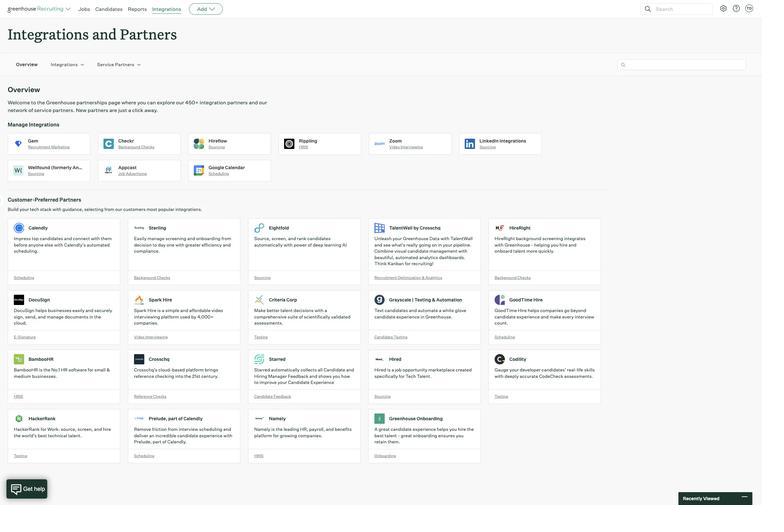 Task type: describe. For each thing, give the bounding box(es) containing it.
spark for spark hire
[[149, 298, 162, 303]]

0 vertical spatial integrations link
[[152, 6, 181, 12]]

calendly.
[[167, 440, 187, 445]]

1 vertical spatial partners
[[115, 62, 134, 67]]

spark for spark hire is a simple and affordable video interviewing platform used by 4,000+ companies.
[[134, 308, 147, 314]]

where
[[121, 99, 136, 106]]

hired for hired is a job opportunity marketplace created specifically for tech talent.
[[375, 368, 386, 373]]

medium
[[14, 374, 31, 379]]

1 horizontal spatial partners
[[227, 99, 248, 106]]

you inside welcome to the greenhouse partnerships page where you can explore our 450+ integration partners and our network of service partners. new partners are just a click away.
[[137, 99, 146, 106]]

grayscale
[[389, 298, 411, 303]]

and inside impress top candidates and connect with them before anyone else with calendly's automated scheduling.
[[64, 236, 72, 242]]

candidate down 'text'
[[375, 335, 393, 340]]

linkedin integrations sourcing
[[480, 138, 526, 150]]

customer-preferred partners
[[8, 197, 81, 203]]

reference
[[134, 394, 152, 399]]

with inside remove friction from interview scheduling and deliver an incredible candidate experience with prelude, part of calendly.
[[223, 433, 232, 439]]

interview inside the goodtime hire helps companies go beyond candidate experience and make every interview count.
[[575, 314, 594, 320]]

the inside welcome to the greenhouse partnerships page where you can explore our 450+ integration partners and our network of service partners. new partners are just a click away.
[[37, 99, 45, 106]]

hired for hired
[[389, 357, 402, 362]]

- inside 'hireright background screening integrates with greenhouse - helping you hire and onboard talent more quickly.'
[[531, 242, 533, 248]]

background checks for hireright background screening integrates with greenhouse - helping you hire and onboard talent more quickly.
[[495, 275, 531, 280]]

your inside the starred automatically collects all candidate and hiring manager feedback and shows you how to improve your candidate experience
[[278, 380, 287, 386]]

1 horizontal spatial calendly
[[184, 417, 203, 422]]

sourcing up criteria
[[254, 275, 271, 280]]

hackerrank for work: source, screen, and hire the world's best technical talent.
[[14, 427, 111, 439]]

from inside easily manage screening and onboarding from decision to day one with greater efficiency and compliance.
[[222, 236, 231, 242]]

candidate up shows
[[324, 368, 345, 373]]

candidate inside text candidates and automate a white glove candidate experience in greenhouse.
[[375, 314, 396, 320]]

go
[[564, 308, 570, 314]]

collects
[[301, 368, 317, 373]]

unleash your greenhouse data with talentwall and see what's really going on in your pipeline. combine visual candidate management with beautiful, automated analytics dashboards. think kanban for recruiting!
[[375, 236, 473, 267]]

1 vertical spatial crosschq
[[149, 357, 170, 362]]

work:
[[47, 427, 60, 433]]

reports
[[128, 6, 147, 12]]

1 vertical spatial feedback
[[274, 394, 291, 399]]

a
[[375, 427, 378, 433]]

partnerships
[[76, 99, 107, 106]]

you inside the starred automatically collects all candidate and hiring manager feedback and shows you how to improve your candidate experience
[[333, 374, 340, 379]]

checks for easily manage screening and onboarding from decision to day one with greater efficiency and compliance.
[[157, 275, 170, 280]]

rank
[[297, 236, 306, 242]]

google calendar scheduling
[[209, 165, 245, 176]]

interviewing inside zoom video interviewing
[[401, 145, 423, 150]]

opportunity
[[403, 368, 428, 373]]

platform inside 'crosschq's cloud-based platform brings reference checking into the 21st century.'
[[186, 368, 204, 373]]

manage inside easily manage screening and onboarding from decision to day one with greater efficiency and compliance.
[[148, 236, 165, 242]]

0 horizontal spatial interviewing
[[145, 335, 168, 340]]

your for unleash
[[393, 236, 402, 242]]

docusign for docusign helps businesses easily and securely sign, send, and manage documents in the cloud.
[[14, 308, 34, 314]]

1 horizontal spatial crosschq
[[420, 226, 441, 231]]

beyond
[[571, 308, 586, 314]]

your up 'management'
[[443, 242, 452, 248]]

job
[[118, 171, 125, 176]]

service partners link
[[97, 62, 134, 68]]

selecting
[[84, 207, 103, 212]]

screen, inside hackerrank for work: source, screen, and hire the world's best technical talent.
[[77, 427, 93, 433]]

1 vertical spatial onboarding
[[375, 454, 396, 459]]

by inside 'spark hire is a simple and affordable video interviewing platform used by 4,000+ companies.'
[[191, 314, 196, 320]]

wellfound
[[28, 165, 50, 170]]

1 horizontal spatial great
[[401, 433, 412, 439]]

click
[[132, 107, 143, 114]]

kanban
[[388, 261, 404, 267]]

interviewing
[[134, 314, 160, 320]]

bamboohr for bamboohr is the no.1 hr software for small & medium businesses.
[[14, 368, 38, 373]]

with inside source, screen, and rank candidates automatically with power of deep learning ai
[[284, 242, 293, 248]]

and inside the goodtime hire helps companies go beyond candidate experience and make every interview count.
[[541, 314, 549, 320]]

grayscale | texting & automation
[[389, 298, 462, 303]]

is for bamboohr is the no.1 hr software for small & medium businesses.
[[39, 368, 43, 373]]

best inside hackerrank for work: source, screen, and hire the world's best technical talent.
[[38, 433, 47, 439]]

optimization
[[398, 275, 421, 280]]

platform inside 'spark hire is a simple and affordable video interviewing platform used by 4,000+ companies.'
[[161, 314, 179, 320]]

0 horizontal spatial video
[[134, 335, 145, 340]]

candidate inside a great candidate experience helps you hire the best talent - great onboarding ensures you retain them.
[[391, 427, 412, 433]]

talentwall inside unleash your greenhouse data with talentwall and see what's really going on in your pipeline. combine visual candidate management with beautiful, automated analytics dashboards. think kanban for recruiting!
[[451, 236, 473, 242]]

1 horizontal spatial our
[[176, 99, 184, 106]]

small
[[94, 368, 106, 373]]

technical
[[48, 433, 67, 439]]

0 horizontal spatial talentwall
[[389, 226, 413, 231]]

crosschq's cloud-based platform brings reference checking into the 21st century.
[[134, 368, 219, 379]]

of inside welcome to the greenhouse partnerships page where you can explore our 450+ integration partners and our network of service partners. new partners are just a click away.
[[28, 107, 33, 114]]

candidates link
[[95, 6, 123, 12]]

part inside remove friction from interview scheduling and deliver an incredible candidate experience with prelude, part of calendly.
[[153, 440, 161, 445]]

remove
[[134, 427, 151, 433]]

linkedin
[[480, 138, 499, 144]]

add button
[[189, 3, 223, 15]]

hr
[[61, 368, 68, 373]]

starred for starred automatically collects all candidate and hiring manager feedback and shows you how to improve your candidate experience
[[254, 368, 270, 373]]

manage
[[8, 122, 28, 128]]

helps inside docusign helps businesses easily and securely sign, send, and manage documents in the cloud.
[[35, 308, 47, 314]]

what's
[[392, 242, 405, 248]]

them
[[101, 236, 112, 242]]

and inside hackerrank for work: source, screen, and hire the world's best technical talent.
[[94, 427, 102, 433]]

spark hire is a simple and affordable video interviewing platform used by 4,000+ companies.
[[134, 308, 223, 326]]

and inside text candidates and automate a white glove candidate experience in greenhouse.
[[409, 308, 417, 314]]

checks inside checkr background checks
[[141, 145, 155, 150]]

in inside docusign helps businesses easily and securely sign, send, and manage documents in the cloud.
[[89, 314, 93, 320]]

|
[[412, 298, 414, 303]]

0 vertical spatial calendly
[[29, 226, 48, 231]]

going
[[419, 242, 431, 248]]

automatically inside the starred automatically collects all candidate and hiring manager feedback and shows you how to improve your candidate experience
[[271, 368, 300, 373]]

prelude, inside remove friction from interview scheduling and deliver an incredible candidate experience with prelude, part of calendly.
[[134, 440, 152, 445]]

eightfold
[[269, 226, 289, 231]]

affordable
[[189, 308, 211, 314]]

candidate down improve
[[254, 394, 273, 399]]

hireright for hireright
[[510, 226, 531, 231]]

sourcing inside the wellfound (formerly angellist talent) sourcing
[[28, 171, 44, 176]]

connect
[[73, 236, 90, 242]]

greenhouse inside welcome to the greenhouse partnerships page where you can explore our 450+ integration partners and our network of service partners. new partners are just a click away.
[[46, 99, 75, 106]]

and inside 'spark hire is a simple and affordable video interviewing platform used by 4,000+ companies.'
[[180, 308, 188, 314]]

sourcing down specifically
[[375, 394, 391, 399]]

sourcing inside hireflow sourcing
[[209, 145, 225, 150]]

goodtime for goodtime hire
[[510, 298, 533, 303]]

the inside 'crosschq's cloud-based platform brings reference checking into the 21st century.'
[[184, 374, 191, 379]]

jobs link
[[78, 6, 90, 12]]

integrations and partners
[[8, 24, 177, 43]]

best inside a great candidate experience helps you hire the best talent - great onboarding ensures you retain them.
[[375, 433, 384, 439]]

assessments. for comprehensive
[[254, 321, 283, 326]]

developer
[[520, 368, 541, 373]]

checking
[[155, 374, 174, 379]]

comprehensive
[[254, 314, 287, 320]]

1 vertical spatial &
[[432, 298, 436, 303]]

google
[[209, 165, 224, 170]]

to inside easily manage screening and onboarding from decision to day one with greater efficiency and compliance.
[[153, 242, 157, 248]]

a inside make better talent decisions with a comprehensive suite of scientifically validated assessments.
[[325, 308, 327, 314]]

and inside unleash your greenhouse data with talentwall and see what's really going on in your pipeline. combine visual candidate management with beautiful, automated analytics dashboards. think kanban for recruiting!
[[375, 242, 383, 248]]

a inside text candidates and automate a white glove candidate experience in greenhouse.
[[439, 308, 442, 314]]

calendar
[[225, 165, 245, 170]]

hireright background screening integrates with greenhouse - helping you hire and onboard talent more quickly.
[[495, 236, 586, 254]]

testing for make better talent decisions with a comprehensive suite of scientifically validated assessments.
[[254, 335, 268, 340]]

checks for crosschq's cloud-based platform brings reference checking into the 21st century.
[[153, 394, 167, 399]]

hire for spark hire
[[163, 298, 172, 303]]

video
[[212, 308, 223, 314]]

signature
[[18, 335, 36, 340]]

1 horizontal spatial texting
[[415, 298, 431, 303]]

assessments. for skills
[[564, 374, 593, 379]]

guidance,
[[62, 207, 83, 212]]

advertising
[[126, 171, 147, 176]]

hackerrank for hackerrank
[[29, 417, 56, 422]]

top
[[32, 236, 39, 242]]

gem recruitment marketing
[[28, 138, 70, 150]]

0 horizontal spatial from
[[104, 207, 114, 212]]

the inside hackerrank for work: source, screen, and hire the world's best technical talent.
[[14, 433, 21, 439]]

is for hired is a job opportunity marketplace created specifically for tech talent.
[[387, 368, 391, 373]]

helps inside the goodtime hire helps companies go beyond candidate experience and make every interview count.
[[528, 308, 539, 314]]

service partners
[[97, 62, 134, 67]]

0 horizontal spatial partners
[[88, 107, 108, 114]]

0 vertical spatial &
[[422, 275, 425, 280]]

is for namely is the leading hr, payroll, and benefits platform for growing companies.
[[271, 427, 275, 433]]

service
[[97, 62, 114, 67]]

scheduling inside google calendar scheduling
[[209, 171, 229, 176]]

recruitment inside gem recruitment marketing
[[28, 145, 50, 150]]

for inside hackerrank for work: source, screen, and hire the world's best technical talent.
[[41, 427, 46, 433]]

you right ensures
[[456, 433, 464, 439]]

e-signature
[[14, 335, 36, 340]]

helps inside a great candidate experience helps you hire the best talent - great onboarding ensures you retain them.
[[437, 427, 448, 433]]

with inside easily manage screening and onboarding from decision to day one with greater efficiency and compliance.
[[175, 242, 184, 248]]

power
[[294, 242, 307, 248]]

companies. inside 'spark hire is a simple and affordable video interviewing platform used by 4,000+ companies.'
[[134, 321, 159, 326]]

appcast
[[118, 165, 137, 170]]

namely for namely is the leading hr, payroll, and benefits platform for growing companies.
[[254, 427, 270, 433]]

a inside welcome to the greenhouse partnerships page where you can explore our 450+ integration partners and our network of service partners. new partners are just a click away.
[[128, 107, 131, 114]]

text candidates and automate a white glove candidate experience in greenhouse.
[[375, 308, 466, 320]]

easily manage screening and onboarding from decision to day one with greater efficiency and compliance.
[[134, 236, 231, 254]]

experience inside the goodtime hire helps companies go beyond candidate experience and make every interview count.
[[517, 314, 540, 320]]

experience inside text candidates and automate a white glove candidate experience in greenhouse.
[[397, 314, 420, 320]]

hire for a great candidate experience helps you hire the best talent - great onboarding ensures you retain them.
[[458, 427, 466, 433]]

securely
[[94, 308, 112, 314]]

welcome
[[8, 99, 30, 106]]

experience inside remove friction from interview scheduling and deliver an incredible candidate experience with prelude, part of calendly.
[[199, 433, 222, 439]]

a inside hired is a job opportunity marketplace created specifically for tech talent.
[[392, 368, 394, 373]]

scheduling for goodtime hire helps companies go beyond candidate experience and make every interview count.
[[495, 335, 515, 340]]

automatically inside source, screen, and rank candidates automatically with power of deep learning ai
[[254, 242, 283, 248]]

td button
[[744, 3, 755, 14]]

build
[[8, 207, 19, 212]]

your for build
[[20, 207, 29, 212]]

the inside docusign helps businesses easily and securely sign, send, and manage documents in the cloud.
[[94, 314, 101, 320]]

hire for spark hire is a simple and affordable video interviewing platform used by 4,000+ companies.
[[147, 308, 156, 314]]

hire for goodtime hire helps companies go beyond candidate experience and make every interview count.
[[518, 308, 527, 314]]

companies. inside 'namely is the leading hr, payroll, and benefits platform for growing companies.'
[[298, 433, 323, 439]]

away.
[[144, 107, 158, 114]]

pipeline.
[[453, 242, 472, 248]]

greenhouse onboarding
[[389, 417, 443, 422]]

screening for one
[[166, 236, 186, 242]]

criteria corp
[[269, 298, 297, 303]]

e-
[[14, 335, 18, 340]]

1 vertical spatial texting
[[394, 335, 408, 340]]

candidates inside impress top candidates and connect with them before anyone else with calendly's automated scheduling.
[[40, 236, 63, 242]]

background
[[516, 236, 542, 242]]

of inside source, screen, and rank candidates automatically with power of deep learning ai
[[308, 242, 312, 248]]

in inside unleash your greenhouse data with talentwall and see what's really going on in your pipeline. combine visual candidate management with beautiful, automated analytics dashboards. think kanban for recruiting!
[[438, 242, 442, 248]]

background checks for easily manage screening and onboarding from decision to day one with greater efficiency and compliance.
[[134, 275, 170, 280]]

1 vertical spatial recruitment
[[375, 275, 397, 280]]

for inside 'namely is the leading hr, payroll, and benefits platform for growing companies.'
[[273, 433, 279, 439]]

friction
[[152, 427, 167, 433]]

leading
[[284, 427, 299, 433]]

feedback inside the starred automatically collects all candidate and hiring manager feedback and shows you how to improve your candidate experience
[[288, 374, 309, 379]]

to inside the starred automatically collects all candidate and hiring manager feedback and shows you how to improve your candidate experience
[[254, 380, 259, 386]]



Task type: locate. For each thing, give the bounding box(es) containing it.
talent left more
[[513, 249, 526, 254]]

2 screening from the left
[[542, 236, 563, 242]]

0 horizontal spatial candidates
[[40, 236, 63, 242]]

integrations
[[152, 6, 181, 12], [8, 24, 89, 43], [51, 62, 78, 67], [29, 122, 59, 128]]

greenhouse inside 'hireright background screening integrates with greenhouse - helping you hire and onboard talent more quickly.'
[[505, 242, 530, 248]]

greenhouse inside unleash your greenhouse data with talentwall and see what's really going on in your pipeline. combine visual candidate management with beautiful, automated analytics dashboards. think kanban for recruiting!
[[403, 236, 429, 242]]

think
[[375, 261, 387, 267]]

Search text field
[[655, 4, 707, 14]]

1 vertical spatial prelude,
[[134, 440, 152, 445]]

integrations for top integrations link
[[152, 6, 181, 12]]

candidate up calendly. at the bottom left of page
[[177, 433, 198, 439]]

manage inside docusign helps businesses easily and securely sign, send, and manage documents in the cloud.
[[47, 314, 64, 320]]

you up ensures
[[449, 427, 457, 433]]

1 horizontal spatial onboarding
[[417, 417, 443, 422]]

greenhouse up really
[[403, 236, 429, 242]]

them.
[[388, 440, 400, 445]]

your down manager
[[278, 380, 287, 386]]

and inside source, screen, and rank candidates automatically with power of deep learning ai
[[288, 236, 296, 242]]

1 horizontal spatial hired
[[389, 357, 402, 362]]

hire up "interviewing"
[[147, 308, 156, 314]]

a inside 'spark hire is a simple and affordable video interviewing platform used by 4,000+ companies.'
[[162, 308, 164, 314]]

1 horizontal spatial screening
[[542, 236, 563, 242]]

2 background checks from the left
[[495, 275, 531, 280]]

you up click
[[137, 99, 146, 106]]

combine
[[375, 249, 393, 254]]

for inside the bamboohr is the no.1 hr software for small & medium businesses.
[[88, 368, 93, 373]]

0 vertical spatial overview
[[16, 62, 38, 67]]

is up specifically
[[387, 368, 391, 373]]

partners
[[227, 99, 248, 106], [88, 107, 108, 114]]

deeply
[[505, 374, 519, 379]]

namely left leading
[[254, 427, 270, 433]]

to left day
[[153, 242, 157, 248]]

hire up the simple
[[163, 298, 172, 303]]

namely for namely
[[269, 417, 286, 422]]

1 horizontal spatial talentwall
[[451, 236, 473, 242]]

candidates inside text candidates and automate a white glove candidate experience in greenhouse.
[[385, 308, 408, 314]]

0 horizontal spatial calendly
[[29, 226, 48, 231]]

checks for hireright background screening integrates with greenhouse - helping you hire and onboard talent more quickly.
[[518, 275, 531, 280]]

1 vertical spatial screen,
[[77, 427, 93, 433]]

hackerrank up world's
[[14, 427, 40, 433]]

by right used
[[191, 314, 196, 320]]

to down hiring
[[254, 380, 259, 386]]

great down greenhouse onboarding on the right of page
[[401, 433, 412, 439]]

0 horizontal spatial &
[[107, 368, 110, 373]]

sourcing inside linkedin integrations sourcing
[[480, 145, 496, 150]]

1 vertical spatial video
[[134, 335, 145, 340]]

testing
[[254, 335, 268, 340], [495, 394, 508, 399], [14, 454, 27, 459]]

and inside 'namely is the leading hr, payroll, and benefits platform for growing companies.'
[[326, 427, 334, 433]]

background checks up goodtime hire
[[495, 275, 531, 280]]

century.
[[201, 374, 219, 379]]

greenhouse.
[[426, 314, 453, 320]]

background inside checkr background checks
[[118, 145, 140, 150]]

bamboohr up businesses.
[[29, 357, 54, 362]]

onboarding down greenhouse onboarding on the right of page
[[413, 433, 437, 439]]

candidate inside the goodtime hire helps companies go beyond candidate experience and make every interview count.
[[495, 314, 516, 320]]

0 horizontal spatial our
[[115, 207, 122, 212]]

is inside hired is a job opportunity marketplace created specifically for tech talent.
[[387, 368, 391, 373]]

1 horizontal spatial interviewing
[[401, 145, 423, 150]]

automatically down source,
[[254, 242, 283, 248]]

0 horizontal spatial manage
[[47, 314, 64, 320]]

automatically up manager
[[271, 368, 300, 373]]

beautiful,
[[375, 255, 394, 260]]

candidates
[[95, 6, 123, 12]]

for left 'small'
[[88, 368, 93, 373]]

reference
[[134, 374, 154, 379]]

1 vertical spatial to
[[153, 242, 157, 248]]

automated down visual
[[395, 255, 418, 260]]

you inside 'hireright background screening integrates with greenhouse - helping you hire and onboard talent more quickly.'
[[551, 242, 559, 248]]

1 horizontal spatial part
[[168, 417, 177, 422]]

1 horizontal spatial spark
[[149, 298, 162, 303]]

greenhouse down "background"
[[505, 242, 530, 248]]

experience inside a great candidate experience helps you hire the best talent - great onboarding ensures you retain them.
[[413, 427, 436, 433]]

zoom video interviewing
[[389, 138, 423, 150]]

onboarding down retain
[[375, 454, 396, 459]]

can
[[147, 99, 156, 106]]

part up incredible
[[168, 417, 177, 422]]

hired up job
[[389, 357, 402, 362]]

in down automate
[[421, 314, 425, 320]]

and inside remove friction from interview scheduling and deliver an incredible candidate experience with prelude, part of calendly.
[[223, 427, 231, 433]]

manage up day
[[148, 236, 165, 242]]

no.1
[[51, 368, 60, 373]]

(formerly
[[51, 165, 72, 170]]

450+
[[185, 99, 199, 106]]

validated
[[331, 314, 351, 320]]

hire up companies
[[534, 298, 543, 303]]

0 horizontal spatial platform
[[161, 314, 179, 320]]

integrations for integrations and partners
[[8, 24, 89, 43]]

hris inside rippling hris
[[299, 145, 308, 150]]

with
[[52, 207, 61, 212], [91, 236, 100, 242], [441, 236, 450, 242], [54, 242, 63, 248], [175, 242, 184, 248], [284, 242, 293, 248], [495, 242, 504, 248], [459, 249, 468, 254], [315, 308, 324, 314], [495, 374, 504, 379], [223, 433, 232, 439]]

1 vertical spatial platform
[[186, 368, 204, 373]]

dashboards.
[[439, 255, 466, 260]]

candidate inside remove friction from interview scheduling and deliver an incredible candidate experience with prelude, part of calendly.
[[177, 433, 198, 439]]

hris for namely is the leading hr, payroll, and benefits platform for growing companies.
[[254, 454, 264, 459]]

1 vertical spatial manage
[[47, 314, 64, 320]]

1 horizontal spatial best
[[375, 433, 384, 439]]

candidate up count.
[[495, 314, 516, 320]]

reports link
[[128, 6, 147, 12]]

0 horizontal spatial background checks
[[134, 275, 170, 280]]

0 vertical spatial great
[[379, 427, 390, 433]]

1 horizontal spatial automated
[[395, 255, 418, 260]]

video interviewing
[[134, 335, 168, 340]]

0 vertical spatial starred
[[269, 357, 286, 362]]

corp
[[286, 298, 297, 303]]

the
[[37, 99, 45, 106], [94, 314, 101, 320], [43, 368, 50, 373], [184, 374, 191, 379], [276, 427, 283, 433], [467, 427, 474, 433], [14, 433, 21, 439]]

hire inside hackerrank for work: source, screen, and hire the world's best technical talent.
[[103, 427, 111, 433]]

- up them.
[[398, 433, 400, 439]]

automated inside impress top candidates and connect with them before anyone else with calendly's automated scheduling.
[[87, 242, 110, 248]]

docusign for docusign
[[29, 298, 50, 303]]

checks up appcast job advertising
[[141, 145, 155, 150]]

recruiting!
[[412, 261, 434, 267]]

for inside hired is a job opportunity marketplace created specifically for tech talent.
[[399, 374, 405, 379]]

4,000+
[[197, 314, 214, 320]]

more
[[527, 249, 538, 254]]

2 vertical spatial hris
[[254, 454, 264, 459]]

0 horizontal spatial screen,
[[77, 427, 93, 433]]

1 horizontal spatial testing
[[254, 335, 268, 340]]

1 vertical spatial partners
[[88, 107, 108, 114]]

compliance.
[[134, 249, 160, 254]]

you left "how"
[[333, 374, 340, 379]]

onboarding inside easily manage screening and onboarding from decision to day one with greater efficiency and compliance.
[[196, 236, 221, 242]]

automate
[[418, 308, 438, 314]]

video down "interviewing"
[[134, 335, 145, 340]]

crosschq up data on the right top
[[420, 226, 441, 231]]

the inside the bamboohr is the no.1 hr software for small & medium businesses.
[[43, 368, 50, 373]]

with inside "gauge your developer candidates' real-life skills with deeply accurate codecheck assessments."
[[495, 374, 504, 379]]

talent inside a great candidate experience helps you hire the best talent - great onboarding ensures you retain them.
[[385, 433, 397, 439]]

0 vertical spatial platform
[[161, 314, 179, 320]]

-
[[531, 242, 533, 248], [398, 433, 400, 439]]

candidates up deep
[[307, 236, 331, 242]]

day
[[158, 242, 166, 248]]

gauge your developer candidates' real-life skills with deeply accurate codecheck assessments.
[[495, 368, 595, 379]]

partners for customer-preferred partners
[[60, 197, 81, 203]]

0 vertical spatial docusign
[[29, 298, 50, 303]]

helps up ensures
[[437, 427, 448, 433]]

2 horizontal spatial helps
[[528, 308, 539, 314]]

2 horizontal spatial to
[[254, 380, 259, 386]]

add
[[197, 6, 207, 12]]

easily
[[72, 308, 85, 314]]

by up really
[[414, 226, 419, 231]]

candidate up them.
[[391, 427, 412, 433]]

1 vertical spatial spark
[[134, 308, 147, 314]]

docusign up send,
[[29, 298, 50, 303]]

is inside 'spark hire is a simple and affordable video interviewing platform used by 4,000+ companies.'
[[157, 308, 161, 314]]

is inside the bamboohr is the no.1 hr software for small & medium businesses.
[[39, 368, 43, 373]]

testing down deeply at the right bottom
[[495, 394, 508, 399]]

0 vertical spatial partners
[[227, 99, 248, 106]]

hire for hackerrank for work: source, screen, and hire the world's best technical talent.
[[103, 427, 111, 433]]

hired inside hired is a job opportunity marketplace created specifically for tech talent.
[[375, 368, 386, 373]]

0 vertical spatial texting
[[415, 298, 431, 303]]

testing for hackerrank for work: source, screen, and hire the world's best technical talent.
[[14, 454, 27, 459]]

integrations link
[[152, 6, 181, 12], [51, 62, 78, 68]]

0 horizontal spatial by
[[191, 314, 196, 320]]

1 vertical spatial from
[[222, 236, 231, 242]]

for inside unleash your greenhouse data with talentwall and see what's really going on in your pipeline. combine visual candidate management with beautiful, automated analytics dashboards. think kanban for recruiting!
[[405, 261, 411, 267]]

tech
[[406, 374, 416, 379]]

background down "checkr"
[[118, 145, 140, 150]]

hire inside a great candidate experience helps you hire the best talent - great onboarding ensures you retain them.
[[458, 427, 466, 433]]

1 horizontal spatial in
[[421, 314, 425, 320]]

hire inside 'hireright background screening integrates with greenhouse - helping you hire and onboard talent more quickly.'
[[560, 242, 568, 248]]

0 vertical spatial screen,
[[272, 236, 287, 242]]

1 vertical spatial integrations link
[[51, 62, 78, 68]]

video inside zoom video interviewing
[[389, 145, 400, 150]]

1 horizontal spatial from
[[168, 427, 178, 433]]

greenhouse up them.
[[389, 417, 416, 422]]

starred
[[269, 357, 286, 362], [254, 368, 270, 373]]

is left leading
[[271, 427, 275, 433]]

of left service
[[28, 107, 33, 114]]

greenhouse recruiting image
[[8, 5, 66, 13]]

0 horizontal spatial hire
[[103, 427, 111, 433]]

1 horizontal spatial integrations link
[[152, 6, 181, 12]]

0 horizontal spatial interview
[[179, 427, 198, 433]]

screening inside easily manage screening and onboarding from decision to day one with greater efficiency and compliance.
[[166, 236, 186, 242]]

1 vertical spatial assessments.
[[564, 374, 593, 379]]

0 vertical spatial manage
[[148, 236, 165, 242]]

hris for bamboohr is the no.1 hr software for small & medium businesses.
[[14, 394, 23, 399]]

configure image
[[720, 5, 728, 12]]

1 horizontal spatial to
[[153, 242, 157, 248]]

1 vertical spatial companies.
[[298, 433, 323, 439]]

prelude, part of calendly
[[149, 417, 203, 422]]

0 horizontal spatial integrations link
[[51, 62, 78, 68]]

goodtime inside the goodtime hire helps companies go beyond candidate experience and make every interview count.
[[495, 308, 517, 314]]

automated
[[87, 242, 110, 248], [395, 255, 418, 260]]

onboarding up a great candidate experience helps you hire the best talent - great onboarding ensures you retain them.
[[417, 417, 443, 422]]

w(
[[14, 167, 22, 174]]

1 vertical spatial docusign
[[14, 308, 34, 314]]

hireright
[[510, 226, 531, 231], [495, 236, 515, 242]]

scheduling
[[209, 171, 229, 176], [14, 275, 34, 280], [495, 335, 515, 340], [134, 454, 154, 459]]

hireright up "background"
[[510, 226, 531, 231]]

scheduling.
[[14, 249, 38, 254]]

the inside a great candidate experience helps you hire the best talent - great onboarding ensures you retain them.
[[467, 427, 474, 433]]

efficiency
[[202, 242, 222, 248]]

2 best from the left
[[375, 433, 384, 439]]

2 vertical spatial to
[[254, 380, 259, 386]]

greenhouse up partners.
[[46, 99, 75, 106]]

interview down beyond
[[575, 314, 594, 320]]

a right just
[[128, 107, 131, 114]]

send,
[[25, 314, 37, 320]]

2 horizontal spatial talent
[[513, 249, 526, 254]]

for right kanban
[[405, 261, 411, 267]]

screening for hire
[[542, 236, 563, 242]]

spark inside 'spark hire is a simple and affordable video interviewing platform used by 4,000+ companies.'
[[134, 308, 147, 314]]

candidate inside unleash your greenhouse data with talentwall and see what's really going on in your pipeline. combine visual candidate management with beautiful, automated analytics dashboards. think kanban for recruiting!
[[408, 249, 429, 254]]

checks
[[141, 145, 155, 150], [157, 275, 170, 280], [518, 275, 531, 280], [153, 394, 167, 399]]

talent inside make better talent decisions with a comprehensive suite of scientifically validated assessments.
[[281, 308, 293, 314]]

hire down goodtime hire
[[518, 308, 527, 314]]

quickly.
[[539, 249, 555, 254]]

video down the zoom
[[389, 145, 400, 150]]

2 vertical spatial &
[[107, 368, 110, 373]]

before
[[14, 242, 27, 248]]

1 background checks from the left
[[134, 275, 170, 280]]

codility
[[510, 357, 527, 362]]

- up more
[[531, 242, 533, 248]]

of down decisions
[[299, 314, 303, 320]]

0 vertical spatial to
[[31, 99, 36, 106]]

sourcing down the wellfound
[[28, 171, 44, 176]]

1 horizontal spatial background checks
[[495, 275, 531, 280]]

talent inside 'hireright background screening integrates with greenhouse - helping you hire and onboard talent more quickly.'
[[513, 249, 526, 254]]

integrations.
[[175, 207, 202, 212]]

- inside a great candidate experience helps you hire the best talent - great onboarding ensures you retain them.
[[398, 433, 400, 439]]

1 vertical spatial automatically
[[271, 368, 300, 373]]

experience down goodtime hire
[[517, 314, 540, 320]]

0 horizontal spatial companies.
[[134, 321, 159, 326]]

2 horizontal spatial our
[[259, 99, 267, 106]]

0 horizontal spatial hired
[[375, 368, 386, 373]]

of inside remove friction from interview scheduling and deliver an incredible candidate experience with prelude, part of calendly.
[[162, 440, 166, 445]]

talentwall up pipeline.
[[451, 236, 473, 242]]

a up greenhouse.
[[439, 308, 442, 314]]

screen, inside source, screen, and rank candidates automatically with power of deep learning ai
[[272, 236, 287, 242]]

and inside 'hireright background screening integrates with greenhouse - helping you hire and onboard talent more quickly.'
[[569, 242, 577, 248]]

remove friction from interview scheduling and deliver an incredible candidate experience with prelude, part of calendly.
[[134, 427, 232, 445]]

a left the simple
[[162, 308, 164, 314]]

texting
[[415, 298, 431, 303], [394, 335, 408, 340]]

of down incredible
[[162, 440, 166, 445]]

bamboohr for bamboohr
[[29, 357, 54, 362]]

goodtime
[[510, 298, 533, 303], [495, 308, 517, 314]]

1 vertical spatial overview
[[8, 85, 40, 94]]

& up automate
[[432, 298, 436, 303]]

impress
[[14, 236, 31, 242]]

namely inside 'namely is the leading hr, payroll, and benefits platform for growing companies.'
[[254, 427, 270, 433]]

1 vertical spatial hireright
[[495, 236, 515, 242]]

and inside welcome to the greenhouse partnerships page where you can explore our 450+ integration partners and our network of service partners. new partners are just a click away.
[[249, 99, 258, 106]]

assessments. inside make better talent decisions with a comprehensive suite of scientifically validated assessments.
[[254, 321, 283, 326]]

0 vertical spatial bamboohr
[[29, 357, 54, 362]]

None text field
[[618, 59, 746, 70]]

1 horizontal spatial interview
[[575, 314, 594, 320]]

to up service
[[31, 99, 36, 106]]

to inside welcome to the greenhouse partnerships page where you can explore our 450+ integration partners and our network of service partners. new partners are just a click away.
[[31, 99, 36, 106]]

partners up the guidance,
[[60, 197, 81, 203]]

0 horizontal spatial great
[[379, 427, 390, 433]]

feedback down improve
[[274, 394, 291, 399]]

your for gauge
[[510, 368, 519, 373]]

partners right service
[[115, 62, 134, 67]]

criteria
[[269, 298, 286, 303]]

onboarding inside a great candidate experience helps you hire the best talent - great onboarding ensures you retain them.
[[413, 433, 437, 439]]

from inside remove friction from interview scheduling and deliver an incredible candidate experience with prelude, part of calendly.
[[168, 427, 178, 433]]

0 vertical spatial hris
[[299, 145, 308, 150]]

2 vertical spatial partners
[[60, 197, 81, 203]]

unleash
[[375, 236, 392, 242]]

experience
[[311, 380, 334, 386]]

your inside "gauge your developer candidates' real-life skills with deeply accurate codecheck assessments."
[[510, 368, 519, 373]]

1 vertical spatial onboarding
[[413, 433, 437, 439]]

for down job
[[399, 374, 405, 379]]

onboarding up efficiency in the top left of the page
[[196, 236, 221, 242]]

1 vertical spatial part
[[153, 440, 161, 445]]

0 vertical spatial hireright
[[510, 226, 531, 231]]

0 vertical spatial video
[[389, 145, 400, 150]]

automated inside unleash your greenhouse data with talentwall and see what's really going on in your pipeline. combine visual candidate management with beautiful, automated analytics dashboards. think kanban for recruiting!
[[395, 255, 418, 260]]

manage integrations
[[8, 122, 59, 128]]

is inside 'namely is the leading hr, payroll, and benefits platform for growing companies.'
[[271, 427, 275, 433]]

1 screening from the left
[[166, 236, 186, 242]]

0 vertical spatial namely
[[269, 417, 286, 422]]

in inside text candidates and automate a white glove candidate experience in greenhouse.
[[421, 314, 425, 320]]

from up efficiency in the top left of the page
[[222, 236, 231, 242]]

experience down |
[[397, 314, 420, 320]]

scheduling down google
[[209, 171, 229, 176]]

1 horizontal spatial helps
[[437, 427, 448, 433]]

scheduling for impress top candidates and connect with them before anyone else with calendly's automated scheduling.
[[14, 275, 34, 280]]

hackerrank for hackerrank for work: source, screen, and hire the world's best technical talent.
[[14, 427, 40, 433]]

prelude, down deliver
[[134, 440, 152, 445]]

1 vertical spatial hackerrank
[[14, 427, 40, 433]]

the inside 'namely is the leading hr, payroll, and benefits platform for growing companies.'
[[276, 427, 283, 433]]

0 horizontal spatial hris
[[14, 394, 23, 399]]

hire inside 'spark hire is a simple and affordable video interviewing platform used by 4,000+ companies.'
[[147, 308, 156, 314]]

service
[[34, 107, 52, 114]]

calendly up top
[[29, 226, 48, 231]]

helps
[[35, 308, 47, 314], [528, 308, 539, 314], [437, 427, 448, 433]]

reference checks
[[134, 394, 167, 399]]

with inside make better talent decisions with a comprehensive suite of scientifically validated assessments.
[[315, 308, 324, 314]]

hire for goodtime hire
[[534, 298, 543, 303]]

partners for integrations and partners
[[120, 24, 177, 43]]

goodtime for goodtime hire helps companies go beyond candidate experience and make every interview count.
[[495, 308, 517, 314]]

preferred
[[35, 197, 58, 203]]

background for hireright background screening integrates with greenhouse - helping you hire and onboard talent more quickly.
[[495, 275, 517, 280]]

crosschq up cloud-
[[149, 357, 170, 362]]

starred for starred
[[269, 357, 286, 362]]

screening up 'one'
[[166, 236, 186, 242]]

0 vertical spatial talentwall
[[389, 226, 413, 231]]

1 best from the left
[[38, 433, 47, 439]]

1 horizontal spatial by
[[414, 226, 419, 231]]

2 vertical spatial testing
[[14, 454, 27, 459]]

greenhouse
[[46, 99, 75, 106], [403, 236, 429, 242], [505, 242, 530, 248], [389, 417, 416, 422]]

companies. down hr,
[[298, 433, 323, 439]]

into
[[175, 374, 183, 379]]

recruitment down think
[[375, 275, 397, 280]]

0 horizontal spatial talent
[[281, 308, 293, 314]]

2 vertical spatial talent
[[385, 433, 397, 439]]

1 vertical spatial interview
[[179, 427, 198, 433]]

candidate down collects
[[288, 380, 310, 386]]

hackerrank inside hackerrank for work: source, screen, and hire the world's best technical talent.
[[14, 427, 40, 433]]

0 horizontal spatial helps
[[35, 308, 47, 314]]

0 vertical spatial assessments.
[[254, 321, 283, 326]]

zoom
[[389, 138, 402, 144]]

candidate
[[408, 249, 429, 254], [375, 314, 396, 320], [495, 314, 516, 320], [391, 427, 412, 433], [177, 433, 198, 439]]

your up what's
[[393, 236, 402, 242]]

make better talent decisions with a comprehensive suite of scientifically validated assessments.
[[254, 308, 351, 326]]

integrations for integrations link to the left
[[51, 62, 78, 67]]

starred up hiring
[[254, 368, 270, 373]]

bamboohr inside the bamboohr is the no.1 hr software for small & medium businesses.
[[14, 368, 38, 373]]

in right on
[[438, 242, 442, 248]]

& inside the bamboohr is the no.1 hr software for small & medium businesses.
[[107, 368, 110, 373]]

white
[[443, 308, 454, 314]]

hris
[[299, 145, 308, 150], [14, 394, 23, 399], [254, 454, 264, 459]]

of inside make better talent decisions with a comprehensive suite of scientifically validated assessments.
[[299, 314, 303, 320]]

0 vertical spatial hired
[[389, 357, 402, 362]]

of up remove friction from interview scheduling and deliver an incredible candidate experience with prelude, part of calendly.
[[178, 417, 183, 422]]

starred automatically collects all candidate and hiring manager feedback and shows you how to improve your candidate experience
[[254, 368, 354, 386]]

platform inside 'namely is the leading hr, payroll, and benefits platform for growing companies.'
[[254, 433, 272, 439]]

talent up suite
[[281, 308, 293, 314]]

screen, down eightfold
[[272, 236, 287, 242]]

1 vertical spatial calendly
[[184, 417, 203, 422]]

companies
[[540, 308, 563, 314]]

viewed
[[703, 497, 720, 502]]

2 horizontal spatial hris
[[299, 145, 308, 150]]

0 vertical spatial partners
[[120, 24, 177, 43]]

hireright for hireright background screening integrates with greenhouse - helping you hire and onboard talent more quickly.
[[495, 236, 515, 242]]

2 horizontal spatial from
[[222, 236, 231, 242]]

world's
[[22, 433, 37, 439]]

interviewing down the zoom
[[401, 145, 423, 150]]

appcast job advertising
[[118, 165, 147, 176]]

best up retain
[[375, 433, 384, 439]]

easily
[[134, 236, 147, 242]]

0 vertical spatial prelude,
[[149, 417, 167, 422]]

docusign inside docusign helps businesses easily and securely sign, send, and manage documents in the cloud.
[[14, 308, 34, 314]]

0 horizontal spatial screening
[[166, 236, 186, 242]]

screen,
[[272, 236, 287, 242], [77, 427, 93, 433]]

assessments. inside "gauge your developer candidates' real-life skills with deeply accurate codecheck assessments."
[[564, 374, 593, 379]]

2 horizontal spatial hire
[[560, 242, 568, 248]]

testing for gauge your developer candidates' real-life skills with deeply accurate codecheck assessments.
[[495, 394, 508, 399]]

wellfound (formerly angellist talent) sourcing
[[28, 165, 110, 176]]

customers
[[123, 207, 146, 212]]

is down spark hire
[[157, 308, 161, 314]]

namely up leading
[[269, 417, 286, 422]]

a up "scientifically"
[[325, 308, 327, 314]]

to
[[31, 99, 36, 106], [153, 242, 157, 248], [254, 380, 259, 386]]

candidates inside source, screen, and rank candidates automatically with power of deep learning ai
[[307, 236, 331, 242]]

candidate down really
[[408, 249, 429, 254]]

helps up send,
[[35, 308, 47, 314]]

documents
[[65, 314, 88, 320]]

0 horizontal spatial best
[[38, 433, 47, 439]]

calendly up remove friction from interview scheduling and deliver an incredible candidate experience with prelude, part of calendly.
[[184, 417, 203, 422]]

background for easily manage screening and onboarding from decision to day one with greater efficiency and compliance.
[[134, 275, 156, 280]]

automated down them
[[87, 242, 110, 248]]

checks up spark hire
[[157, 275, 170, 280]]

scheduling for remove friction from interview scheduling and deliver an incredible candidate experience with prelude, part of calendly.
[[134, 454, 154, 459]]

background checks
[[134, 275, 170, 280], [495, 275, 531, 280]]

cloud-
[[158, 368, 172, 373]]

1 horizontal spatial hris
[[254, 454, 264, 459]]

helping
[[534, 242, 550, 248]]

interviewing down "interviewing"
[[145, 335, 168, 340]]

partners down 'partnerships'
[[88, 107, 108, 114]]

interview inside remove friction from interview scheduling and deliver an incredible candidate experience with prelude, part of calendly.
[[179, 427, 198, 433]]

based
[[172, 368, 185, 373]]

starred inside the starred automatically collects all candidate and hiring manager feedback and shows you how to improve your candidate experience
[[254, 368, 270, 373]]

text
[[375, 308, 384, 314]]

screening inside 'hireright background screening integrates with greenhouse - helping you hire and onboard talent more quickly.'
[[542, 236, 563, 242]]

scheduling
[[199, 427, 222, 433]]



Task type: vqa. For each thing, say whether or not it's contained in the screenshot.


